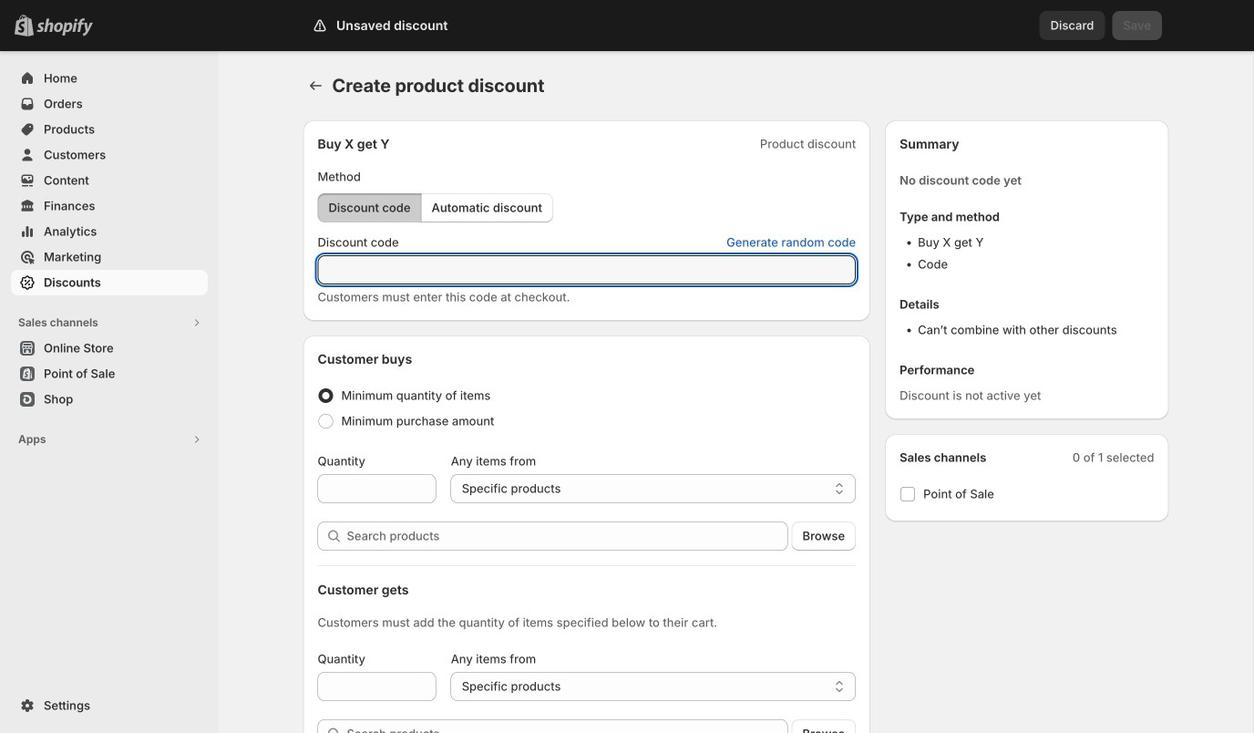 Task type: locate. For each thing, give the bounding box(es) containing it.
None text field
[[318, 474, 437, 503], [318, 672, 437, 701], [318, 474, 437, 503], [318, 672, 437, 701]]

1 vertical spatial search products text field
[[347, 719, 788, 733]]

Search products text field
[[347, 522, 788, 551], [347, 719, 788, 733]]

1 search products text field from the top
[[347, 522, 788, 551]]

0 vertical spatial search products text field
[[347, 522, 788, 551]]

2 search products text field from the top
[[347, 719, 788, 733]]

shopify image
[[36, 18, 93, 36]]

None text field
[[318, 255, 856, 285]]



Task type: vqa. For each thing, say whether or not it's contained in the screenshot.
Your Trial Ends On November 2 .
no



